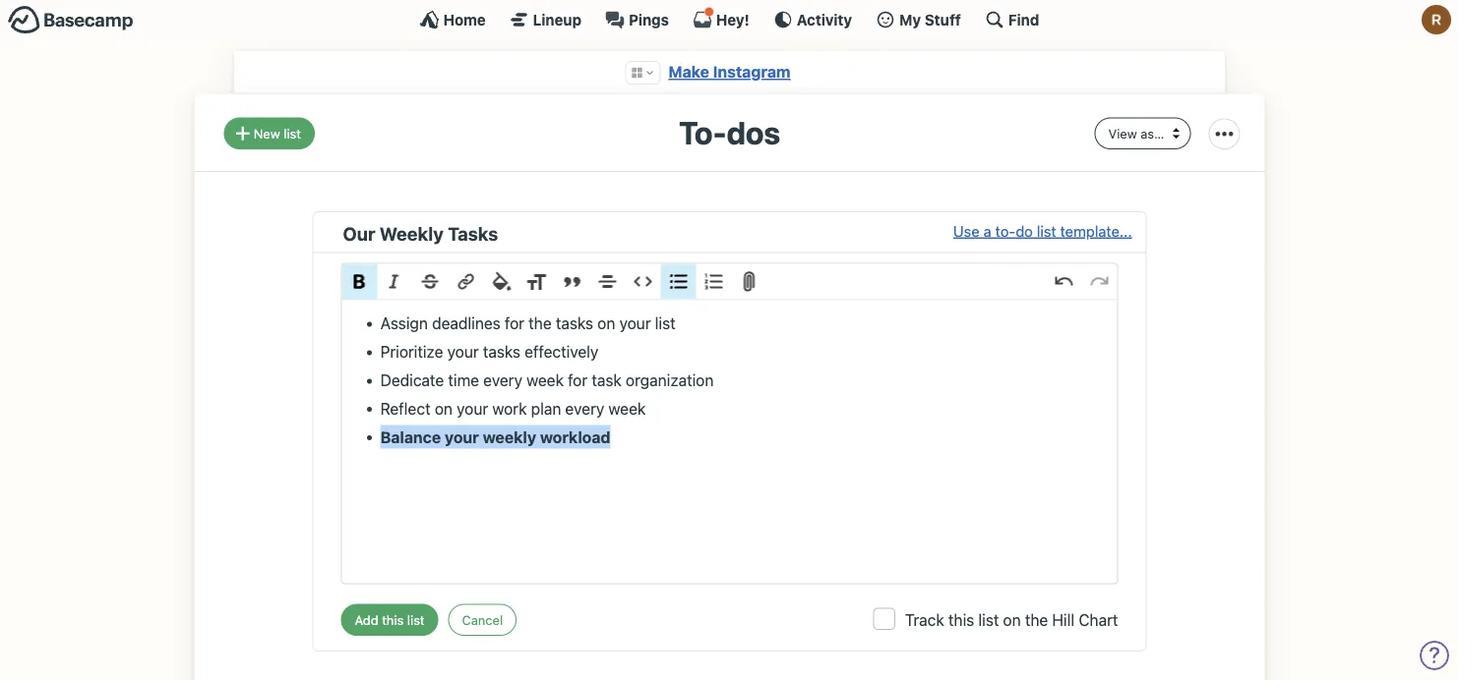 Task type: vqa. For each thing, say whether or not it's contained in the screenshot.
Pings popup button
yes



Task type: locate. For each thing, give the bounding box(es) containing it.
prioritize
[[380, 343, 443, 362]]

week down task
[[609, 400, 646, 418]]

on right this
[[1003, 611, 1021, 630]]

list right new
[[284, 126, 301, 141]]

dedicate
[[380, 371, 444, 390]]

activity
[[797, 11, 852, 28]]

To-do list description: Add extra details or attach a file text field
[[342, 300, 1117, 584]]

time
[[448, 371, 479, 390]]

tasks
[[556, 315, 593, 333], [483, 343, 520, 362]]

dos
[[727, 114, 780, 151]]

1 vertical spatial tasks
[[483, 343, 520, 362]]

switch accounts image
[[8, 5, 134, 35]]

view as…
[[1108, 126, 1164, 141]]

1 vertical spatial every
[[565, 400, 604, 418]]

activity link
[[773, 10, 852, 30]]

every
[[483, 371, 522, 390], [565, 400, 604, 418]]

as…
[[1141, 126, 1164, 141]]

new
[[254, 126, 280, 141]]

for right deadlines
[[505, 315, 524, 333]]

work
[[492, 400, 527, 418]]

2 horizontal spatial on
[[1003, 611, 1021, 630]]

my stuff button
[[876, 10, 961, 30]]

organization
[[626, 371, 714, 390]]

make instagram link
[[669, 62, 791, 81]]

for left task
[[568, 371, 588, 390]]

every up work
[[483, 371, 522, 390]]

a
[[984, 222, 991, 239]]

your
[[619, 315, 651, 333], [447, 343, 479, 362], [457, 400, 488, 418], [445, 428, 479, 447]]

to-
[[995, 222, 1016, 239]]

assign deadlines for the tasks on your list prioritize your tasks effectively dedicate time every week for task organization reflect on your work plan every week balance your weekly workload
[[380, 315, 714, 447]]

list up organization
[[655, 315, 676, 333]]

1 horizontal spatial the
[[1025, 611, 1048, 630]]

every up workload
[[565, 400, 604, 418]]

workload
[[540, 428, 611, 447]]

0 vertical spatial week
[[527, 371, 564, 390]]

2 vertical spatial on
[[1003, 611, 1021, 630]]

find button
[[985, 10, 1039, 30]]

0 vertical spatial for
[[505, 315, 524, 333]]

0 horizontal spatial on
[[435, 400, 453, 418]]

to-
[[679, 114, 727, 151]]

week
[[527, 371, 564, 390], [609, 400, 646, 418]]

new list
[[254, 126, 301, 141]]

for
[[505, 315, 524, 333], [568, 371, 588, 390]]

0 vertical spatial the
[[529, 315, 552, 333]]

0 vertical spatial on
[[597, 315, 615, 333]]

on up effectively
[[597, 315, 615, 333]]

to-dos
[[679, 114, 780, 151]]

view
[[1108, 126, 1137, 141]]

1 horizontal spatial for
[[568, 371, 588, 390]]

1 horizontal spatial tasks
[[556, 315, 593, 333]]

1 vertical spatial the
[[1025, 611, 1048, 630]]

list right this
[[978, 611, 999, 630]]

0 vertical spatial tasks
[[556, 315, 593, 333]]

on down time
[[435, 400, 453, 418]]

None submit
[[341, 604, 438, 637]]

my
[[899, 11, 921, 28]]

ruby image
[[1422, 5, 1451, 34]]

list
[[284, 126, 301, 141], [1037, 222, 1056, 239], [655, 315, 676, 333], [978, 611, 999, 630]]

cancel button
[[448, 604, 517, 637]]

instagram
[[713, 62, 791, 81]]

tasks up effectively
[[556, 315, 593, 333]]

list right do
[[1037, 222, 1056, 239]]

1 horizontal spatial on
[[597, 315, 615, 333]]

1 horizontal spatial week
[[609, 400, 646, 418]]

week up plan
[[527, 371, 564, 390]]

this
[[948, 611, 974, 630]]

template...
[[1060, 222, 1132, 239]]

the
[[529, 315, 552, 333], [1025, 611, 1048, 630]]

tasks down deadlines
[[483, 343, 520, 362]]

1 horizontal spatial every
[[565, 400, 604, 418]]

use a to-do list template... link
[[953, 220, 1132, 247]]

1 vertical spatial week
[[609, 400, 646, 418]]

on
[[597, 315, 615, 333], [435, 400, 453, 418], [1003, 611, 1021, 630]]

0 horizontal spatial the
[[529, 315, 552, 333]]

your up time
[[447, 343, 479, 362]]

0 horizontal spatial every
[[483, 371, 522, 390]]

the left 'hill chart'
[[1025, 611, 1048, 630]]

the up effectively
[[529, 315, 552, 333]]



Task type: describe. For each thing, give the bounding box(es) containing it.
the inside assign deadlines for the tasks on your list prioritize your tasks effectively dedicate time every week for task organization reflect on your work plan every week balance your weekly workload
[[529, 315, 552, 333]]

1 vertical spatial on
[[435, 400, 453, 418]]

effectively
[[525, 343, 599, 362]]

home link
[[420, 10, 486, 30]]

new list link
[[224, 117, 315, 150]]

use a to-do list template...
[[953, 222, 1132, 239]]

0 horizontal spatial week
[[527, 371, 564, 390]]

cancel
[[462, 613, 503, 628]]

stuff
[[925, 11, 961, 28]]

hey! button
[[693, 7, 750, 30]]

track this list on the hill chart
[[905, 611, 1118, 630]]

Name this list… text field
[[343, 220, 953, 247]]

task
[[592, 371, 622, 390]]

list inside assign deadlines for the tasks on your list prioritize your tasks effectively dedicate time every week for task organization reflect on your work plan every week balance your weekly workload
[[655, 315, 676, 333]]

list inside "link"
[[284, 126, 301, 141]]

view as… button
[[1095, 117, 1191, 150]]

weekly
[[483, 428, 536, 447]]

pings button
[[605, 10, 669, 30]]

make
[[669, 62, 709, 81]]

find
[[1008, 11, 1039, 28]]

0 vertical spatial every
[[483, 371, 522, 390]]

my stuff
[[899, 11, 961, 28]]

hey!
[[716, 11, 750, 28]]

your left weekly
[[445, 428, 479, 447]]

plan
[[531, 400, 561, 418]]

main element
[[0, 0, 1459, 38]]

assign
[[380, 315, 428, 333]]

use
[[953, 222, 980, 239]]

do
[[1016, 222, 1033, 239]]

your up task
[[619, 315, 651, 333]]

lineup link
[[509, 10, 582, 30]]

deadlines
[[432, 315, 501, 333]]

your down time
[[457, 400, 488, 418]]

track
[[905, 611, 944, 630]]

lineup
[[533, 11, 582, 28]]

0 horizontal spatial tasks
[[483, 343, 520, 362]]

reflect
[[380, 400, 431, 418]]

hill chart
[[1052, 611, 1118, 630]]

make instagram
[[669, 62, 791, 81]]

balance
[[380, 428, 441, 447]]

pings
[[629, 11, 669, 28]]

1 vertical spatial for
[[568, 371, 588, 390]]

0 horizontal spatial for
[[505, 315, 524, 333]]

home
[[443, 11, 486, 28]]



